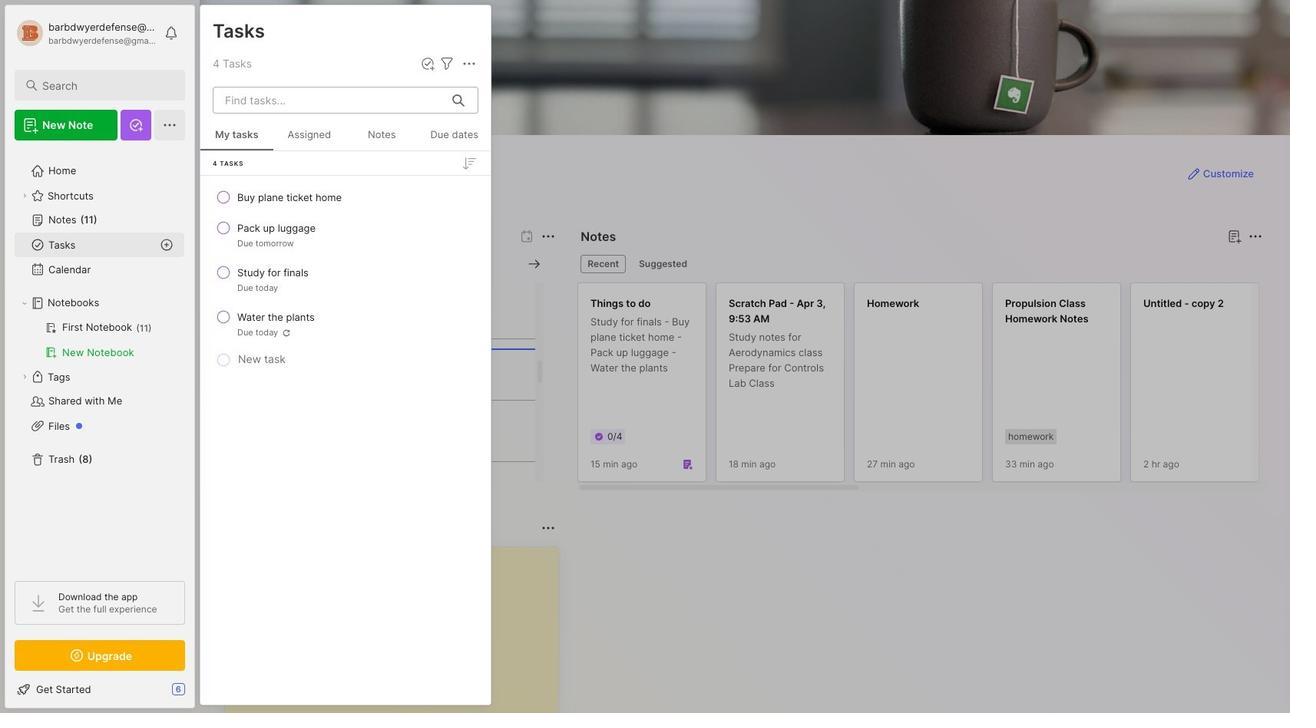 Task type: vqa. For each thing, say whether or not it's contained in the screenshot.
1st tab from the left
yes



Task type: locate. For each thing, give the bounding box(es) containing it.
group
[[15, 316, 184, 365]]

click to collapse image
[[194, 685, 206, 704]]

group inside main element
[[15, 316, 184, 365]]

tree
[[5, 150, 194, 568]]

buy plane ticket home 0 cell
[[237, 190, 342, 205]]

Help and Learning task checklist field
[[5, 678, 194, 702]]

Filter tasks field
[[438, 55, 456, 73]]

expand notebooks image
[[20, 299, 29, 308]]

row
[[207, 184, 485, 211], [207, 214, 485, 256], [207, 259, 485, 300], [207, 303, 485, 345]]

Account field
[[15, 18, 157, 48]]

3 row from the top
[[207, 259, 485, 300]]

new task image
[[420, 56, 436, 71]]

1 horizontal spatial tab
[[632, 255, 695, 273]]

none search field inside main element
[[42, 76, 171, 94]]

0 horizontal spatial tab
[[581, 255, 626, 273]]

Sort options field
[[460, 154, 479, 172]]

tab list
[[581, 255, 1261, 273]]

None search field
[[42, 76, 171, 94]]

tab
[[581, 255, 626, 273], [632, 255, 695, 273]]

0 horizontal spatial row group
[[201, 182, 491, 371]]

row group
[[201, 182, 491, 371], [578, 283, 1291, 492]]



Task type: describe. For each thing, give the bounding box(es) containing it.
1 horizontal spatial row group
[[578, 283, 1291, 492]]

2 row from the top
[[207, 214, 485, 256]]

water the plants 3 cell
[[237, 310, 315, 325]]

more actions and view options image
[[460, 55, 479, 73]]

pack up luggage 1 cell
[[237, 220, 316, 236]]

2 tab from the left
[[632, 255, 695, 273]]

study for finals 2 cell
[[237, 265, 309, 280]]

Start writing… text field
[[237, 548, 558, 714]]

filter tasks image
[[438, 55, 456, 73]]

sort options image
[[460, 154, 479, 172]]

main element
[[0, 0, 200, 714]]

Search text field
[[42, 78, 171, 93]]

1 tab from the left
[[581, 255, 626, 273]]

4 row from the top
[[207, 303, 485, 345]]

1 row from the top
[[207, 184, 485, 211]]

Find tasks… text field
[[216, 88, 443, 113]]

More actions and view options field
[[456, 55, 479, 73]]

expand tags image
[[20, 373, 29, 382]]

tree inside main element
[[5, 150, 194, 568]]



